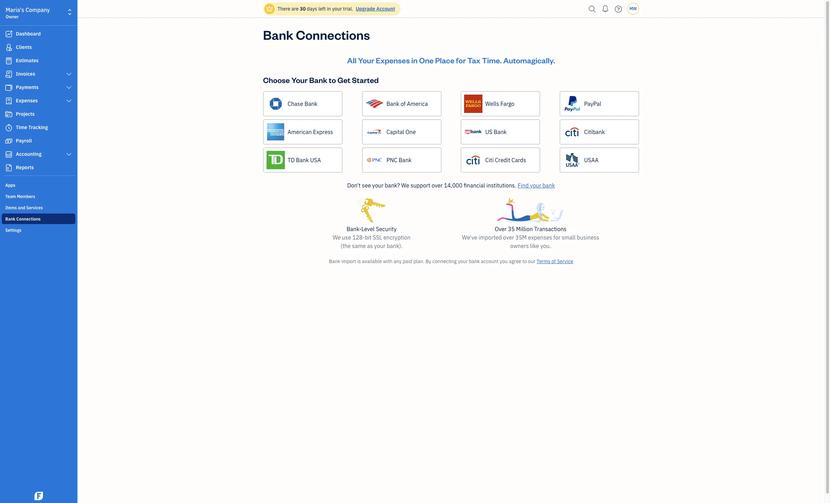 Task type: describe. For each thing, give the bounding box(es) containing it.
chart image
[[5, 151, 13, 158]]

cards
[[512, 157, 526, 164]]

bank right chase
[[305, 100, 317, 107]]

clients
[[16, 44, 32, 50]]

settings
[[5, 228, 21, 233]]

any
[[394, 259, 402, 265]]

your right 'see' at left top
[[372, 182, 383, 189]]

imported
[[479, 234, 502, 241]]

terms of service link
[[537, 259, 573, 265]]

your inside bank-level security we use 128-bit ssl encryption (the same as your bank).
[[374, 243, 385, 250]]

chevron large down image for expenses
[[66, 98, 72, 104]]

items
[[5, 205, 17, 211]]

express
[[313, 129, 333, 136]]

apps
[[5, 183, 15, 188]]

money image
[[5, 138, 13, 145]]

dashboard
[[16, 31, 41, 37]]

your right connecting
[[458, 259, 468, 265]]

your right find
[[530, 182, 541, 189]]

client image
[[5, 44, 13, 51]]

like
[[530, 243, 539, 250]]

all your expenses in one place for tax time. automagically.
[[347, 55, 555, 65]]

plan.
[[413, 259, 424, 265]]

bank down there
[[263, 26, 293, 43]]

account
[[481, 259, 499, 265]]

over 35 million transactions we've imported over 35m expenses for small business owners like you.
[[462, 226, 599, 250]]

upgrade
[[356, 6, 375, 12]]

your for choose
[[291, 75, 308, 85]]

capital
[[387, 129, 404, 136]]

projects
[[16, 111, 35, 117]]

chevron large down image for invoices
[[66, 71, 72, 77]]

level
[[361, 226, 375, 233]]

over
[[495, 226, 507, 233]]

apps link
[[2, 180, 75, 191]]

bank connections link
[[2, 214, 75, 224]]

timer image
[[5, 124, 13, 131]]

started
[[352, 75, 379, 85]]

0 vertical spatial expenses
[[376, 55, 410, 65]]

citibank
[[584, 129, 605, 136]]

chevron large down image for accounting
[[66, 152, 72, 157]]

as
[[367, 243, 373, 250]]

time tracking
[[16, 124, 48, 131]]

main element
[[0, 0, 95, 504]]

us bank
[[485, 129, 507, 136]]

don't see your bank? we support over 14,000 financial institutions. find your bank
[[347, 182, 555, 189]]

with
[[383, 259, 393, 265]]

you.
[[540, 243, 551, 250]]

members
[[17, 194, 35, 199]]

1 horizontal spatial bank
[[543, 182, 555, 189]]

maria's
[[6, 6, 24, 13]]

1 horizontal spatial in
[[411, 55, 418, 65]]

get
[[338, 75, 350, 85]]

wells fargo
[[485, 100, 514, 107]]

0 vertical spatial in
[[327, 6, 331, 12]]

use
[[342, 234, 351, 241]]

ssl
[[373, 234, 382, 241]]

invoices
[[16, 71, 35, 77]]

left
[[318, 6, 326, 12]]

wells
[[485, 100, 499, 107]]

our
[[528, 259, 536, 265]]

reports
[[16, 164, 34, 171]]

crown image
[[266, 5, 273, 13]]

bank right the us
[[494, 129, 507, 136]]

bit
[[365, 234, 372, 241]]

payroll link
[[2, 135, 75, 148]]

place
[[435, 55, 455, 65]]

1 horizontal spatial to
[[523, 259, 527, 265]]

bank import is available with any paid plan. by connecting your bank account you agree to our terms of service
[[329, 259, 573, 265]]

1 horizontal spatial connections
[[296, 26, 370, 43]]

bank inside "link"
[[5, 217, 15, 222]]

project image
[[5, 111, 13, 118]]

35
[[508, 226, 515, 233]]

paypal
[[584, 100, 601, 107]]

don't
[[347, 182, 361, 189]]

we inside bank-level security we use 128-bit ssl encryption (the same as your bank).
[[333, 234, 341, 241]]

bank).
[[387, 243, 403, 250]]

is
[[357, 259, 361, 265]]

freshbooks image
[[33, 492, 44, 501]]

institutions.
[[487, 182, 516, 189]]

pnc bank
[[387, 157, 412, 164]]

expenses
[[528, 234, 552, 241]]

estimates
[[16, 57, 39, 64]]

payment image
[[5, 84, 13, 91]]

items and services link
[[2, 203, 75, 213]]

expenses inside main element
[[16, 98, 38, 104]]

dashboard link
[[2, 28, 75, 41]]

service
[[557, 259, 573, 265]]

expense image
[[5, 98, 13, 105]]

invoice image
[[5, 71, 13, 78]]

items and services
[[5, 205, 43, 211]]

same
[[352, 243, 366, 250]]

search image
[[587, 4, 598, 14]]

0 horizontal spatial to
[[329, 75, 336, 85]]

128-
[[352, 234, 365, 241]]

financial
[[464, 182, 485, 189]]

dashboard image
[[5, 31, 13, 38]]

payroll
[[16, 138, 32, 144]]

available
[[362, 259, 382, 265]]

0 horizontal spatial of
[[401, 100, 406, 107]]

expenses link
[[2, 95, 75, 107]]

over for 35m
[[503, 234, 514, 241]]

1 horizontal spatial of
[[552, 259, 556, 265]]

us
[[485, 129, 492, 136]]

over for 14,000
[[432, 182, 443, 189]]

bank left import
[[329, 259, 340, 265]]

usa
[[310, 157, 321, 164]]

accounting
[[16, 151, 42, 157]]

team
[[5, 194, 16, 199]]

estimates link
[[2, 55, 75, 67]]

payments link
[[2, 81, 75, 94]]

mw button
[[627, 3, 639, 15]]



Task type: vqa. For each thing, say whether or not it's contained in the screenshot.
Expenses
yes



Task type: locate. For each thing, give the bounding box(es) containing it.
report image
[[5, 164, 13, 172]]

over left '14,000'
[[432, 182, 443, 189]]

we right bank?
[[401, 182, 409, 189]]

transactions
[[534, 226, 567, 233]]

chevron large down image
[[66, 71, 72, 77], [66, 152, 72, 157]]

one right capital
[[406, 129, 416, 136]]

0 vertical spatial we
[[401, 182, 409, 189]]

over inside over 35 million transactions we've imported over 35m expenses for small business owners like you.
[[503, 234, 514, 241]]

0 vertical spatial chevron large down image
[[66, 85, 72, 91]]

1 horizontal spatial we
[[401, 182, 409, 189]]

expenses down payments
[[16, 98, 38, 104]]

accounting link
[[2, 148, 75, 161]]

(the
[[341, 243, 351, 250]]

your for all
[[358, 55, 374, 65]]

see
[[362, 182, 371, 189]]

expenses up started
[[376, 55, 410, 65]]

choose
[[263, 75, 290, 85]]

chevron large down image for payments
[[66, 85, 72, 91]]

1 vertical spatial to
[[523, 259, 527, 265]]

1 chevron large down image from the top
[[66, 85, 72, 91]]

bank left account
[[469, 259, 480, 265]]

2 chevron large down image from the top
[[66, 152, 72, 157]]

0 horizontal spatial expenses
[[16, 98, 38, 104]]

0 horizontal spatial bank
[[469, 259, 480, 265]]

your right 'choose'
[[291, 75, 308, 85]]

your
[[358, 55, 374, 65], [291, 75, 308, 85]]

all
[[347, 55, 357, 65]]

support
[[411, 182, 430, 189]]

to left the get
[[329, 75, 336, 85]]

of right terms
[[552, 259, 556, 265]]

import
[[341, 259, 356, 265]]

1 horizontal spatial for
[[554, 234, 561, 241]]

1 vertical spatial bank connections
[[5, 217, 41, 222]]

tax
[[468, 55, 480, 65]]

2 chevron large down image from the top
[[66, 98, 72, 104]]

0 vertical spatial of
[[401, 100, 406, 107]]

1 horizontal spatial bank connections
[[263, 26, 370, 43]]

expenses
[[376, 55, 410, 65], [16, 98, 38, 104]]

1 horizontal spatial your
[[358, 55, 374, 65]]

you
[[500, 259, 508, 265]]

agree
[[509, 259, 521, 265]]

for left tax on the right top of page
[[456, 55, 466, 65]]

in left place
[[411, 55, 418, 65]]

0 horizontal spatial we
[[333, 234, 341, 241]]

american
[[288, 129, 312, 136]]

over
[[432, 182, 443, 189], [503, 234, 514, 241]]

1 vertical spatial of
[[552, 259, 556, 265]]

chevron large down image up payments link on the top of page
[[66, 71, 72, 77]]

usaa
[[584, 157, 599, 164]]

bank right pnc
[[399, 157, 412, 164]]

team members
[[5, 194, 35, 199]]

chevron large down image
[[66, 85, 72, 91], [66, 98, 72, 104]]

bank down items
[[5, 217, 15, 222]]

chevron large down image up projects link
[[66, 98, 72, 104]]

bank connections
[[263, 26, 370, 43], [5, 217, 41, 222]]

find
[[518, 182, 529, 189]]

owners
[[510, 243, 529, 250]]

1 vertical spatial in
[[411, 55, 418, 65]]

connections inside "link"
[[16, 217, 41, 222]]

1 vertical spatial one
[[406, 129, 416, 136]]

security
[[376, 226, 397, 233]]

million
[[516, 226, 533, 233]]

14,000
[[444, 182, 462, 189]]

connections
[[296, 26, 370, 43], [16, 217, 41, 222]]

bank of america
[[387, 100, 428, 107]]

we left use
[[333, 234, 341, 241]]

1 vertical spatial we
[[333, 234, 341, 241]]

your right all
[[358, 55, 374, 65]]

0 vertical spatial over
[[432, 182, 443, 189]]

citi
[[485, 157, 494, 164]]

0 horizontal spatial one
[[406, 129, 416, 136]]

td
[[288, 157, 295, 164]]

tracking
[[28, 124, 48, 131]]

bank-level security we use 128-bit ssl encryption (the same as your bank).
[[333, 226, 411, 250]]

1 vertical spatial chevron large down image
[[66, 152, 72, 157]]

0 horizontal spatial over
[[432, 182, 443, 189]]

we
[[401, 182, 409, 189], [333, 234, 341, 241]]

connections down there are 30 days left in your trial. upgrade account
[[296, 26, 370, 43]]

capital one
[[387, 129, 416, 136]]

bank left the get
[[309, 75, 327, 85]]

chevron large down image up reports link
[[66, 152, 72, 157]]

bank right find
[[543, 182, 555, 189]]

mw
[[630, 6, 637, 11]]

1 horizontal spatial one
[[419, 55, 434, 65]]

paid
[[403, 259, 412, 265]]

chase
[[288, 100, 303, 107]]

0 horizontal spatial bank connections
[[5, 217, 41, 222]]

1 horizontal spatial over
[[503, 234, 514, 241]]

your
[[332, 6, 342, 12], [372, 182, 383, 189], [530, 182, 541, 189], [374, 243, 385, 250], [458, 259, 468, 265]]

td bank usa
[[288, 157, 321, 164]]

bank
[[263, 26, 293, 43], [309, 75, 327, 85], [305, 100, 317, 107], [387, 100, 399, 107], [494, 129, 507, 136], [296, 157, 309, 164], [399, 157, 412, 164], [5, 217, 15, 222], [329, 259, 340, 265]]

bank connections down days
[[263, 26, 370, 43]]

company
[[26, 6, 50, 13]]

over down 35
[[503, 234, 514, 241]]

your down ssl
[[374, 243, 385, 250]]

automagically.
[[503, 55, 555, 65]]

trial.
[[343, 6, 353, 12]]

1 horizontal spatial expenses
[[376, 55, 410, 65]]

0 vertical spatial chevron large down image
[[66, 71, 72, 77]]

1 chevron large down image from the top
[[66, 71, 72, 77]]

time tracking link
[[2, 122, 75, 134]]

one left place
[[419, 55, 434, 65]]

0 horizontal spatial in
[[327, 6, 331, 12]]

bank right td
[[296, 157, 309, 164]]

notifications image
[[600, 2, 611, 16]]

time
[[16, 124, 27, 131]]

chevron large down image inside expenses link
[[66, 98, 72, 104]]

0 vertical spatial connections
[[296, 26, 370, 43]]

pnc
[[387, 157, 397, 164]]

and
[[18, 205, 25, 211]]

connecting
[[432, 259, 457, 265]]

for inside over 35 million transactions we've imported over 35m expenses for small business owners like you.
[[554, 234, 561, 241]]

0 vertical spatial one
[[419, 55, 434, 65]]

1 vertical spatial for
[[554, 234, 561, 241]]

your left trial.
[[332, 6, 342, 12]]

business
[[577, 234, 599, 241]]

projects link
[[2, 108, 75, 121]]

of left america on the top
[[401, 100, 406, 107]]

there
[[278, 6, 290, 12]]

0 horizontal spatial your
[[291, 75, 308, 85]]

0 vertical spatial for
[[456, 55, 466, 65]]

bank?
[[385, 182, 400, 189]]

days
[[307, 6, 317, 12]]

chevron large down image up expenses link on the top of the page
[[66, 85, 72, 91]]

credit
[[495, 157, 510, 164]]

0 vertical spatial bank connections
[[263, 26, 370, 43]]

bank connections down items and services
[[5, 217, 41, 222]]

bank connections inside "link"
[[5, 217, 41, 222]]

1 vertical spatial bank
[[469, 259, 480, 265]]

1 vertical spatial connections
[[16, 217, 41, 222]]

estimate image
[[5, 57, 13, 64]]

for down the transactions
[[554, 234, 561, 241]]

0 vertical spatial bank
[[543, 182, 555, 189]]

go to help image
[[613, 4, 624, 14]]

35m
[[515, 234, 527, 241]]

clients link
[[2, 41, 75, 54]]

owner
[[6, 14, 19, 19]]

to left our on the right bottom
[[523, 259, 527, 265]]

in right left
[[327, 6, 331, 12]]

1 vertical spatial over
[[503, 234, 514, 241]]

0 vertical spatial your
[[358, 55, 374, 65]]

1 vertical spatial chevron large down image
[[66, 98, 72, 104]]

connections down items and services
[[16, 217, 41, 222]]

are
[[292, 6, 299, 12]]

1 vertical spatial your
[[291, 75, 308, 85]]

small
[[562, 234, 576, 241]]

chevron large down image inside invoices link
[[66, 71, 72, 77]]

bank left america on the top
[[387, 100, 399, 107]]

1 vertical spatial expenses
[[16, 98, 38, 104]]

team members link
[[2, 191, 75, 202]]

0 horizontal spatial for
[[456, 55, 466, 65]]

reports link
[[2, 162, 75, 174]]

by
[[426, 259, 431, 265]]

0 horizontal spatial connections
[[16, 217, 41, 222]]

american express
[[288, 129, 333, 136]]

one
[[419, 55, 434, 65], [406, 129, 416, 136]]

bank
[[543, 182, 555, 189], [469, 259, 480, 265]]

america
[[407, 100, 428, 107]]

0 vertical spatial to
[[329, 75, 336, 85]]



